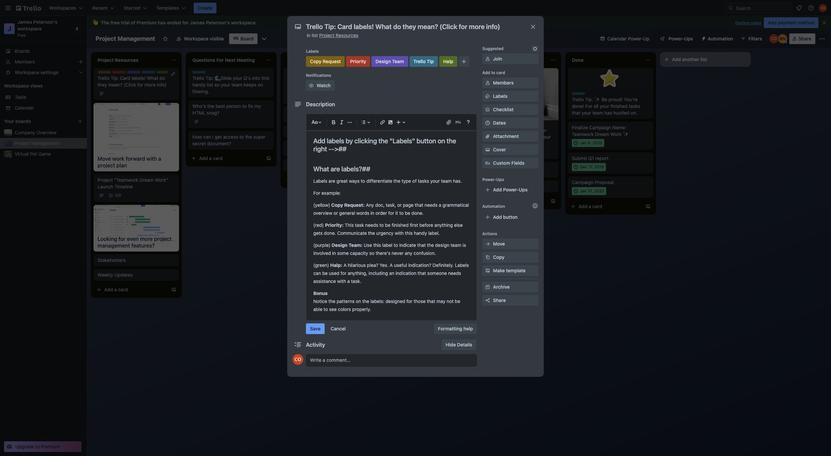 Task type: describe. For each thing, give the bounding box(es) containing it.
add up actions
[[493, 214, 502, 220]]

add board image
[[78, 119, 83, 124]]

done!
[[572, 103, 584, 109]]

priority design team
[[112, 71, 152, 76]]

free
[[111, 20, 120, 25]]

tip: inside trello tip: card labels! what do they mean? (click for more info)
[[111, 75, 119, 81]]

hustled
[[614, 110, 630, 116]]

workspace visible button
[[172, 33, 228, 44]]

members for bottommost members link
[[493, 80, 514, 86]]

your inside main content area, start typing to enter text. text field
[[430, 178, 440, 184]]

indication
[[396, 270, 416, 276]]

proposal
[[595, 179, 614, 185]]

workspace views
[[4, 83, 43, 89]]

Write a comment text field
[[306, 354, 477, 366]]

on.
[[631, 110, 638, 116]]

are inside trello tip trello tip: splash those redtape- heavy issues that are slowing your team down here.
[[516, 134, 523, 140]]

into
[[252, 75, 260, 81]]

can inside a hilarious plea? yes. a useful indication? definitely. labels can be used for anything, including an indication that someone needs assistance with a task.
[[313, 270, 321, 276]]

budget approval link
[[477, 183, 555, 190]]

Jan 9, 2020 checkbox
[[572, 139, 604, 147]]

for right ended
[[182, 20, 189, 25]]

star or unstar board image
[[163, 36, 168, 41]]

label.
[[428, 230, 440, 236]]

this task needs to be finished first before anything else gets done. communicate the urgency with this handy label.
[[313, 222, 464, 236]]

1 a from the left
[[344, 262, 347, 268]]

i
[[212, 134, 214, 140]]

Board name text field
[[92, 33, 159, 44]]

to right ways
[[361, 178, 365, 184]]

hide details
[[446, 342, 472, 347]]

share for top share 'button'
[[799, 36, 812, 41]]

the up properly.
[[362, 298, 369, 304]]

to down join
[[491, 70, 495, 75]]

editor toolbar toolbar
[[309, 117, 474, 128]]

assigned
[[339, 75, 359, 81]]

(yellow)
[[313, 202, 330, 208]]

bold ⌘b image
[[330, 118, 338, 126]]

team for design team sketch site banner
[[302, 110, 312, 115]]

0 notifications image
[[795, 4, 803, 12]]

labels up for example:
[[313, 178, 327, 184]]

your inside 'trello tip trello tip: this is where assigned tasks live so that your team can see who's working on what and when it's due.'
[[325, 82, 334, 88]]

for inside a hilarious plea? yes. a useful indication? definitely. labels can be used for anything, including an indication that someone needs assistance with a task.
[[341, 270, 347, 276]]

on inside trello tip trello tip: 🌊slide your q's into this handy list so your team keeps on flowing.
[[258, 82, 263, 88]]

team:
[[349, 242, 363, 248]]

by
[[346, 137, 353, 145]]

add payment method button
[[764, 17, 819, 28]]

for inside main content area, start typing to enter text. text field
[[313, 190, 320, 196]]

slowing
[[524, 134, 540, 140]]

the
[[101, 20, 109, 25]]

labels link
[[482, 91, 539, 102]]

request:
[[344, 202, 365, 208]]

design
[[435, 242, 449, 248]]

2 - from the left
[[332, 145, 334, 153]]

tip for trello tip trello tip: ✨ be proud! you're done! for all your finished tasks that your team has hustled on.
[[584, 92, 590, 97]]

1 vertical spatial automation
[[482, 204, 505, 209]]

the down attach and insert link image
[[447, 137, 456, 145]]

workspace for workspace views
[[4, 83, 29, 89]]

add a card down weekly updates
[[104, 287, 128, 292]]

are for great
[[329, 178, 335, 184]]

be inside 'this task needs to be finished first before anything else gets done. communicate the urgency with this handy label.'
[[385, 222, 391, 228]]

hide
[[446, 342, 456, 347]]

card for "add a card" button underneath jan 31, 2020
[[593, 203, 602, 209]]

color: sky, title: "trello tip" element for trello tip: 🌊slide your q's into this handy list so your team keeps on flowing.
[[192, 71, 210, 76]]

2 a from the left
[[390, 262, 393, 268]]

your down be
[[600, 103, 609, 109]]

card down join
[[496, 70, 505, 75]]

add down weekly
[[104, 287, 113, 292]]

definitely.
[[433, 262, 454, 268]]

is inside 'trello tip trello tip: this is where assigned tasks live so that your team can see who's working on what and when it's due.'
[[320, 75, 324, 81]]

tasks inside 'trello tip trello tip: this is where assigned tasks live so that your team can see who's working on what and when it's due.'
[[287, 82, 299, 88]]

finished inside 'this task needs to be finished first before anything else gets done. communicate the urgency with this handy label.'
[[392, 222, 409, 228]]

2 sketch from the top
[[287, 162, 302, 168]]

lists image
[[359, 118, 368, 126]]

0 horizontal spatial management
[[31, 140, 59, 146]]

can inside 'trello tip trello tip: this is where assigned tasks live so that your team can see who's working on what and when it's due.'
[[347, 82, 355, 88]]

labels up copy request
[[306, 49, 319, 54]]

card for can "add a card" button
[[213, 155, 223, 161]]

card for "add a card" button below weekly updates link
[[118, 287, 128, 292]]

trello tip: card labels! what do they mean? (click for more info)
[[98, 75, 167, 88]]

use
[[364, 242, 372, 248]]

of inside banner
[[131, 20, 135, 25]]

pet
[[30, 151, 37, 157]]

boards link
[[0, 46, 87, 56]]

to inside use this label to indicate that the design team is involved in some capacity so there's never any confusion.
[[394, 242, 398, 248]]

so inside 'trello tip trello tip: this is where assigned tasks live so that your team can see who's working on what and when it's due.'
[[308, 82, 314, 88]]

this inside 'trello tip trello tip: this is where assigned tasks live so that your team can see who's working on what and when it's due.'
[[310, 75, 319, 81]]

weekly updates
[[98, 272, 133, 278]]

project management link
[[15, 140, 83, 147]]

open information menu image
[[808, 5, 815, 11]]

boards
[[15, 118, 31, 124]]

be
[[602, 97, 607, 102]]

that inside a hilarious plea? yes. a useful indication? definitely. labels can be used for anything, including an indication that someone needs assistance with a task.
[[418, 270, 426, 276]]

it's
[[287, 95, 294, 101]]

the inside who's the best person to fix my html snag?
[[207, 103, 214, 109]]

power- inside button
[[669, 36, 684, 41]]

your inside trello tip trello tip: splash those redtape- heavy issues that are slowing your team down here.
[[541, 134, 551, 140]]

social
[[382, 122, 395, 128]]

add a card button for approval
[[473, 196, 548, 206]]

0 horizontal spatial share button
[[482, 295, 539, 306]]

tasks inside trello tip trello tip: ✨ be proud! you're done! for all your finished tasks that your team has hustled on.
[[629, 103, 640, 109]]

needs inside a hilarious plea? yes. a useful indication? definitely. labels can be used for anything, including an indication that someone needs assistance with a task.
[[448, 270, 461, 276]]

0 vertical spatial share button
[[789, 33, 816, 44]]

the left "teamy
[[303, 162, 310, 168]]

add a card button down jan 31, 2020
[[568, 201, 643, 212]]

sketch inside the design team sketch site banner
[[287, 114, 302, 120]]

add down 'budget'
[[484, 198, 493, 204]]

add left another
[[672, 56, 681, 62]]

social media assets link
[[382, 122, 460, 128]]

differentiate
[[366, 178, 392, 184]]

color: sky, title: "trello tip" element for trello tip: ✨ be proud! you're done! for all your finished tasks that your team has hustled on.
[[572, 92, 590, 97]]

0 vertical spatial or
[[397, 202, 402, 208]]

on inside add labels by clicking the "labels" button on the right -->##
[[438, 137, 445, 145]]

add down suggested
[[482, 70, 490, 75]]

your boards
[[4, 118, 31, 124]]

your down "🌊slide"
[[221, 82, 230, 88]]

workspace for workspace visible
[[184, 36, 209, 41]]

0
[[115, 193, 117, 198]]

edit email drafts link
[[287, 128, 365, 135]]

project management inside project management link
[[15, 140, 59, 146]]

for example:
[[313, 190, 341, 196]]

1 vertical spatial color: lime, title: "halp" element
[[156, 71, 170, 76]]

for inside trello tip trello tip: ✨ be proud! you're done! for all your finished tasks that your team has hustled on.
[[585, 103, 593, 109]]

order
[[376, 210, 387, 216]]

project left resources
[[319, 32, 335, 38]]

report
[[595, 155, 609, 161]]

communicate
[[337, 230, 367, 236]]

create from template… image
[[551, 198, 556, 204]]

team inside 'trello tip trello tip: this is where assigned tasks live so that your team can see who's working on what and when it's due.'
[[335, 82, 346, 88]]

be inside a hilarious plea? yes. a useful indication? definitely. labels can be used for anything, including an indication that someone needs assistance with a task.
[[322, 270, 328, 276]]

design for design team social media assets
[[382, 118, 396, 123]]

add labels by clicking the "labels" button on the right -->##
[[313, 137, 458, 153]]

label
[[382, 242, 392, 248]]

project inside project management link
[[15, 140, 30, 146]]

1 horizontal spatial color: red, title: "priority" element
[[346, 56, 370, 67]]

the left 'type'
[[394, 178, 400, 184]]

team inside trello tip trello tip: splash those redtape- heavy issues that are slowing your team down here.
[[477, 141, 488, 146]]

team inside trello tip trello tip: 🌊slide your q's into this handy list so your team keeps on flowing.
[[232, 82, 242, 88]]

down
[[489, 141, 501, 146]]

0 horizontal spatial power-ups
[[482, 177, 504, 182]]

cancel
[[331, 326, 346, 331]]

stakeholders
[[98, 257, 126, 263]]

design for design team
[[376, 58, 391, 64]]

see inside 'trello tip trello tip: this is where assigned tasks live so that your team can see who's working on what and when it's due.'
[[357, 82, 364, 88]]

copy for copy request
[[310, 58, 322, 64]]

add inside add labels by clicking the "labels" button on the right -->##
[[313, 137, 325, 145]]

free
[[17, 33, 26, 38]]

boards
[[15, 48, 30, 54]]

this inside 'this task needs to be finished first before anything else gets done. communicate the urgency with this handy label.'
[[405, 230, 413, 236]]

0 horizontal spatial has
[[158, 20, 166, 25]]

method
[[798, 20, 815, 25]]

sketch the "teamy dreamy" font
[[287, 162, 359, 168]]

1 horizontal spatial workspace
[[231, 20, 256, 25]]

what inside trello tip: card labels! what do they mean? (click for more info)
[[147, 75, 158, 81]]

copy for copy
[[493, 254, 505, 260]]

be inside bonus notice the patterns on the labels: designed for those that may not be able to see colors properly.
[[455, 298, 460, 304]]

dream inside the finalize campaign name: teamwork dream work ✨
[[595, 131, 609, 137]]

automation inside button
[[708, 36, 733, 41]]

wave image
[[92, 20, 98, 26]]

finished inside trello tip trello tip: ✨ be proud! you're done! for all your finished tasks that your team has hustled on.
[[611, 103, 628, 109]]

plans
[[751, 20, 761, 25]]

upgrade to premium link
[[4, 441, 82, 452]]

campaign inside the finalize campaign name: teamwork dream work ✨
[[589, 125, 611, 130]]

show menu image
[[819, 35, 826, 42]]

virtual
[[15, 151, 29, 157]]

is inside use this label to indicate that the design team is involved in some capacity so there's never any confusion.
[[463, 242, 466, 248]]

🌊slide
[[215, 75, 232, 81]]

Dec 17, 2019 checkbox
[[572, 163, 606, 171]]

to inside the how can i get access to the super secret document?
[[239, 134, 244, 140]]

so inside trello tip trello tip: 🌊slide your q's into this handy list so your team keeps on flowing.
[[214, 82, 220, 88]]

sm image for join
[[484, 55, 491, 62]]

1 horizontal spatial james
[[190, 20, 205, 25]]

calendar for calendar
[[15, 105, 34, 111]]

team left has. at the right top of the page
[[441, 178, 452, 184]]

curate
[[287, 147, 302, 153]]

(red) priority:
[[313, 222, 344, 228]]

site
[[303, 114, 311, 120]]

priority for priority design team
[[112, 71, 126, 76]]

access
[[223, 134, 238, 140]]

move link
[[482, 239, 539, 249]]

hide details link
[[442, 339, 476, 350]]

automation button
[[698, 33, 737, 44]]

table link
[[15, 94, 83, 101]]

watch
[[317, 83, 331, 88]]

color: sky, title: "trello tip" element for trello tip: splash those redtape- heavy issues that are slowing your team down here.
[[477, 123, 495, 128]]

sketch the "teamy dreamy" font link
[[287, 162, 365, 168]]

make template link
[[482, 265, 539, 276]]

italic ⌘i image
[[338, 118, 346, 126]]

those inside trello tip trello tip: splash those redtape- heavy issues that are slowing your team down here.
[[515, 127, 527, 133]]

for inside trello tip: card labels! what do they mean? (click for more info)
[[137, 82, 143, 88]]

custom
[[493, 160, 510, 166]]

color: orange, title: "one more step" element for freelancer
[[477, 164, 490, 167]]

virtual pet game
[[15, 151, 51, 157]]

(green)
[[313, 262, 329, 268]]

team up more
[[141, 71, 152, 76]]

copy inside main content area, start typing to enter text. text field
[[331, 202, 343, 208]]

labels:
[[371, 298, 384, 304]]

attach and insert link image
[[446, 119, 452, 126]]

the right 'notice'
[[329, 298, 335, 304]]

has inside trello tip trello tip: ✨ be proud! you're done! for all your finished tasks that your team has hustled on.
[[605, 110, 612, 116]]

plea?
[[367, 262, 378, 268]]

to inside any doc, task, or page that needs a grammatical overview or general words in order for it to be done.
[[399, 210, 404, 216]]

that inside trello tip trello tip: splash those redtape- heavy issues that are slowing your team down here.
[[506, 134, 514, 140]]

involved
[[313, 250, 331, 256]]

banner containing 👋
[[87, 16, 831, 29]]

to inside "link"
[[35, 444, 40, 449]]

words
[[356, 210, 369, 216]]

any
[[366, 202, 374, 208]]

(yellow) copy request:
[[313, 202, 365, 208]]

trello tip trello tip: 🌊slide your q's into this handy list so your team keeps on flowing.
[[192, 71, 269, 94]]

color: sky, title: "trello tip" element for trello tip: this is where assigned tasks live so that your team can see who's working on what and when it's due.
[[287, 71, 305, 76]]

labels inside a hilarious plea? yes. a useful indication? definitely. labels can be used for anything, including an indication that someone needs assistance with a task.
[[455, 262, 469, 268]]

explore plans
[[736, 20, 761, 25]]

design for design team sketch site banner
[[287, 110, 301, 115]]

sm image for move
[[484, 241, 491, 247]]

1 vertical spatial christina overa (christinaovera) image
[[293, 354, 303, 365]]

done. inside 'this task needs to be finished first before anything else gets done. communicate the urgency with this handy label.'
[[324, 230, 336, 236]]

0 horizontal spatial in
[[307, 32, 310, 38]]

add down 'secret'
[[199, 155, 208, 161]]

trello tip halp
[[142, 71, 165, 76]]

jan 9, 2020
[[580, 140, 602, 145]]

how can i get access to the super secret document?
[[192, 134, 266, 146]]

project inside project "teamwork dream work" launch timeline
[[98, 177, 113, 183]]

ben nelson (bennelson96) image
[[778, 34, 787, 43]]

/
[[117, 193, 119, 198]]

team inside trello tip trello tip: ✨ be proud! you're done! for all your finished tasks that your team has hustled on.
[[593, 110, 603, 116]]

add down jan 31, 2020 option
[[579, 203, 588, 209]]

add a card for email
[[294, 177, 318, 182]]

peterson's inside banner
[[206, 20, 230, 25]]

add a card button down weekly updates link
[[94, 284, 168, 295]]

description
[[306, 101, 335, 107]]

0 horizontal spatial halp
[[156, 71, 165, 76]]

the inside 'this task needs to be finished first before anything else gets done. communicate the urgency with this handy label.'
[[368, 230, 375, 236]]

done. inside any doc, task, or page that needs a grammatical overview or general words in order for it to be done.
[[412, 210, 424, 216]]

sm image for cover
[[484, 146, 491, 153]]

calendar for calendar power-up
[[608, 36, 627, 41]]

add to card
[[482, 70, 505, 75]]

0 vertical spatial members link
[[0, 56, 87, 67]]

are for labels?##
[[331, 165, 340, 173]]

needs inside any doc, task, or page that needs a grammatical overview or general words in order for it to be done.
[[425, 202, 438, 208]]

0 horizontal spatial color: red, title: "priority" element
[[112, 71, 126, 76]]

tip for trello tip trello tip: splash those redtape- heavy issues that are slowing your team down here.
[[489, 123, 495, 128]]

great
[[337, 178, 348, 184]]

sm image for checklist
[[484, 106, 491, 113]]

christina overa (christinaovera) image
[[769, 34, 779, 43]]

link image
[[379, 118, 387, 126]]

in inside any doc, task, or page that needs a grammatical overview or general words in order for it to be done.
[[371, 210, 374, 216]]



Task type: locate. For each thing, give the bounding box(es) containing it.
add left payment
[[768, 20, 777, 25]]

1 horizontal spatial what
[[313, 165, 329, 173]]

1 vertical spatial jan
[[580, 188, 587, 193]]

automation up add another list button
[[708, 36, 733, 41]]

team right image
[[397, 118, 407, 123]]

trello tip: ✨ be proud! you're done! for all your finished tasks that your team has hustled on. link
[[572, 96, 650, 116]]

1 horizontal spatial handy
[[414, 230, 427, 236]]

tip: up mean? on the left of page
[[111, 75, 119, 81]]

1 vertical spatial share
[[493, 297, 506, 303]]

that inside bonus notice the patterns on the labels: designed for those that may not be able to see colors properly.
[[427, 298, 435, 304]]

project up virtual
[[15, 140, 30, 146]]

1 horizontal spatial color: lime, title: "halp" element
[[439, 56, 457, 67]]

tip: up issues
[[490, 127, 498, 133]]

-
[[329, 145, 332, 153], [332, 145, 334, 153]]

sm image inside 'cover' link
[[484, 146, 491, 153]]

add a card button for can
[[188, 153, 263, 164]]

project management
[[96, 35, 155, 42], [15, 140, 59, 146]]

secret
[[192, 141, 206, 146]]

trello inside trello tip: card labels! what do they mean? (click for more info)
[[98, 75, 109, 81]]

0 vertical spatial share
[[799, 36, 812, 41]]

team for design team
[[392, 58, 404, 64]]

"labels"
[[390, 137, 415, 145]]

someone
[[427, 270, 447, 276]]

trello tip: 🌊slide your q's into this handy list so your team keeps on flowing. link
[[192, 75, 270, 95]]

0 horizontal spatial color: lime, title: "halp" element
[[156, 71, 170, 76]]

1 vertical spatial ups
[[496, 177, 504, 182]]

to right it
[[399, 210, 404, 216]]

of
[[131, 20, 135, 25], [412, 178, 417, 184]]

1 horizontal spatial dream
[[595, 131, 609, 137]]

power-ups inside button
[[669, 36, 693, 41]]

this inside use this label to indicate that the design team is involved in some capacity so there's never any confusion.
[[373, 242, 381, 248]]

2 horizontal spatial in
[[371, 210, 374, 216]]

4 sm image from the top
[[484, 106, 491, 113]]

this right use
[[373, 242, 381, 248]]

0 vertical spatial of
[[131, 20, 135, 25]]

ups up the add another list
[[684, 36, 693, 41]]

to right the upgrade
[[35, 444, 40, 449]]

with inside a hilarious plea? yes. a useful indication? definitely. labels can be used for anything, including an indication that someone needs assistance with a task.
[[337, 278, 346, 284]]

0 vertical spatial done.
[[412, 210, 424, 216]]

2 horizontal spatial ups
[[684, 36, 693, 41]]

color: orange, title: "one more step" element
[[287, 143, 301, 146], [477, 164, 490, 167]]

handy inside trello tip trello tip: 🌊slide your q's into this handy list so your team keeps on flowing.
[[192, 82, 206, 88]]

sm image for members
[[484, 80, 491, 86]]

Main content area, start typing to enter text. text field
[[313, 137, 470, 313]]

sm image up join 'link'
[[532, 45, 539, 52]]

sm image
[[484, 55, 491, 62], [484, 80, 491, 86], [484, 93, 491, 100], [484, 106, 491, 113], [484, 254, 491, 261], [484, 284, 491, 290]]

2 jan from the top
[[580, 188, 587, 193]]

0 vertical spatial 2020
[[593, 140, 602, 145]]

the inside use this label to indicate that the design team is involved in some capacity so there's never any confusion.
[[427, 242, 434, 248]]

team for design team social media assets
[[397, 118, 407, 123]]

copy link
[[482, 252, 539, 263]]

members for members link to the top
[[15, 59, 35, 64]]

ups inside button
[[684, 36, 693, 41]]

timeline
[[115, 184, 133, 189]]

9,
[[588, 140, 591, 145]]

heavy
[[477, 134, 490, 140]]

0 vertical spatial copy
[[310, 58, 322, 64]]

working
[[301, 89, 318, 94]]

save button
[[306, 323, 325, 334]]

tip inside trello tip trello tip: splash those redtape- heavy issues that are slowing your team down here.
[[489, 123, 495, 128]]

jan for finalize
[[580, 140, 587, 145]]

0 horizontal spatial handy
[[192, 82, 206, 88]]

add a card button up for example:
[[283, 174, 358, 185]]

(red)
[[313, 222, 324, 228]]

management inside board name text box
[[118, 35, 155, 42]]

dream left work at right
[[595, 131, 609, 137]]

a down document?
[[209, 155, 212, 161]]

0 vertical spatial dream
[[595, 131, 609, 137]]

customize views image
[[261, 35, 268, 42]]

sm image for suggested
[[532, 45, 539, 52]]

first
[[410, 222, 418, 228]]

1 horizontal spatial ✨
[[623, 131, 629, 137]]

in down the any
[[371, 210, 374, 216]]

needs right task
[[365, 222, 378, 228]]

those up slowing
[[515, 127, 527, 133]]

can left 'i'
[[203, 134, 211, 140]]

upgrade
[[15, 444, 34, 449]]

2020 right 9, at the right top of the page
[[593, 140, 602, 145]]

2020 for proposal
[[594, 188, 604, 193]]

tip for trello tip trello tip: this is where assigned tasks live so that your team can see who's working on what and when it's due.
[[299, 71, 305, 76]]

upgrade to premium
[[15, 444, 60, 449]]

tip: up live
[[300, 75, 309, 81]]

done. down '(red) priority:'
[[324, 230, 336, 236]]

1 vertical spatial are
[[331, 165, 340, 173]]

be right not
[[455, 298, 460, 304]]

that inside use this label to indicate that the design team is involved in some capacity so there's never any confusion.
[[417, 242, 426, 248]]

who's
[[287, 89, 300, 94]]

your down done!
[[582, 110, 591, 116]]

add a card for can
[[199, 155, 223, 161]]

on inside 'trello tip trello tip: this is where assigned tasks live so that your team can see who's working on what and when it's due.'
[[320, 89, 325, 94]]

2 horizontal spatial tasks
[[629, 103, 640, 109]]

ups down freelancer contracts link
[[519, 187, 528, 192]]

overview
[[36, 130, 57, 135]]

0 horizontal spatial of
[[131, 20, 135, 25]]

1 vertical spatial members link
[[482, 78, 539, 88]]

color: sky, title: "trello tip" element
[[409, 56, 438, 67], [142, 71, 160, 76], [192, 71, 210, 76], [287, 71, 305, 76], [572, 92, 590, 97], [477, 123, 495, 128]]

for right "used"
[[341, 270, 347, 276]]

1 horizontal spatial halp
[[443, 58, 453, 64]]

0 vertical spatial needs
[[425, 202, 438, 208]]

labels inside labels link
[[493, 93, 508, 99]]

a down jan 31, 2020 option
[[589, 203, 591, 209]]

1 jan from the top
[[580, 140, 587, 145]]

add a card down jan 31, 2020 option
[[579, 203, 602, 209]]

team left keeps
[[232, 82, 242, 88]]

that inside any doc, task, or page that needs a grammatical overview or general words in order for it to be done.
[[415, 202, 423, 208]]

team inside use this label to indicate that the design team is involved in some capacity so there's never any confusion.
[[451, 242, 461, 248]]

1 vertical spatial handy
[[414, 230, 427, 236]]

0 vertical spatial with
[[395, 230, 404, 236]]

text styles image
[[311, 118, 319, 126]]

tip inside trello tip trello tip: 🌊slide your q's into this handy list so your team keeps on flowing.
[[204, 71, 210, 76]]

sm image for watch
[[308, 82, 315, 89]]

color: yellow, title: "copy request" element up notifications
[[306, 56, 345, 67]]

copy request
[[310, 58, 341, 64]]

a left grammatical
[[439, 202, 441, 208]]

0 vertical spatial premium
[[137, 20, 157, 25]]

resources
[[336, 32, 358, 38]]

(green) halp:
[[313, 262, 342, 268]]

to inside who's the best person to fix my html snag?
[[242, 103, 247, 109]]

a inside any doc, task, or page that needs a grammatical overview or general words in order for it to be done.
[[439, 202, 441, 208]]

so
[[214, 82, 220, 88], [308, 82, 314, 88], [369, 250, 374, 256]]

1 vertical spatial done.
[[324, 230, 336, 236]]

sm image for copy
[[484, 254, 491, 261]]

1 horizontal spatial ups
[[519, 187, 528, 192]]

so inside use this label to indicate that the design team is involved in some capacity so there's never any confusion.
[[369, 250, 374, 256]]

jan 31, 2020
[[580, 188, 604, 193]]

bonus
[[313, 290, 328, 296]]

color: yellow, title: "copy request" element containing copy request
[[306, 56, 345, 67]]

right
[[313, 145, 327, 153]]

0 horizontal spatial so
[[214, 82, 220, 88]]

workspace up table
[[4, 83, 29, 89]]

with inside 'this task needs to be finished first before anything else gets done. communicate the urgency with this handy label.'
[[395, 230, 404, 236]]

None text field
[[303, 21, 523, 33]]

can down (green)
[[313, 270, 321, 276]]

campaign
[[589, 125, 611, 130], [572, 179, 594, 185]]

card down document?
[[213, 155, 223, 161]]

some
[[337, 250, 349, 256]]

0 vertical spatial color: red, title: "priority" element
[[346, 56, 370, 67]]

attachment button
[[482, 131, 539, 142]]

view markdown image
[[455, 119, 462, 126]]

a down budget approval
[[494, 198, 496, 204]]

0 vertical spatial color: yellow, title: "copy request" element
[[306, 56, 345, 67]]

0 horizontal spatial color: orange, title: "one more step" element
[[287, 143, 301, 146]]

0 horizontal spatial ups
[[496, 177, 504, 182]]

share for leftmost share 'button'
[[493, 297, 506, 303]]

management
[[118, 35, 155, 42], [31, 140, 59, 146]]

2020 inside option
[[594, 188, 604, 193]]

1 - from the left
[[329, 145, 332, 153]]

1 horizontal spatial priority
[[350, 58, 366, 64]]

sm image down down
[[484, 146, 491, 153]]

31,
[[588, 188, 593, 193]]

1 vertical spatial sketch
[[287, 162, 302, 168]]

sm image inside move link
[[484, 241, 491, 247]]

0 horizontal spatial needs
[[365, 222, 378, 228]]

0 horizontal spatial this
[[310, 75, 319, 81]]

0 horizontal spatial this
[[262, 75, 269, 81]]

your down the redtape-
[[541, 134, 551, 140]]

tip for trello tip halp
[[154, 71, 160, 76]]

color: red, title: "priority" element up mean? on the left of page
[[112, 71, 126, 76]]

power-ups up the add another list
[[669, 36, 693, 41]]

overview
[[313, 210, 332, 216]]

1 vertical spatial for
[[313, 190, 320, 196]]

power-
[[628, 36, 643, 41], [669, 36, 684, 41], [482, 177, 496, 182], [503, 187, 519, 192]]

primary element
[[0, 0, 831, 16]]

trello tip: splash those redtape- heavy issues that are slowing your team down here. link
[[477, 127, 555, 147]]

see inside bonus notice the patterns on the labels: designed for those that may not be able to see colors properly.
[[329, 306, 337, 312]]

sm image for archive
[[484, 284, 491, 290]]

to inside bonus notice the patterns on the labels: designed for those that may not be able to see colors properly.
[[324, 306, 328, 312]]

1 vertical spatial calendar
[[15, 105, 34, 111]]

for inside any doc, task, or page that needs a grammatical overview or general words in order for it to be done.
[[388, 210, 394, 216]]

management down "trial"
[[118, 35, 155, 42]]

this inside trello tip trello tip: 🌊slide your q's into this handy list so your team keeps on flowing.
[[262, 75, 269, 81]]

add a card down budget approval
[[484, 198, 508, 204]]

add inside banner
[[768, 20, 777, 25]]

those inside bonus notice the patterns on the labels: designed for those that may not be able to see colors properly.
[[414, 298, 426, 304]]

campaign proposal
[[572, 179, 614, 185]]

your boards with 3 items element
[[4, 117, 67, 125]]

premium
[[137, 20, 157, 25], [41, 444, 60, 449]]

0 horizontal spatial copy
[[310, 58, 322, 64]]

a inside a hilarious plea? yes. a useful indication? definitely. labels can be used for anything, including an indication that someone needs assistance with a task.
[[347, 278, 350, 284]]

1 horizontal spatial automation
[[708, 36, 733, 41]]

list left the project resources link
[[312, 32, 318, 38]]

your left q's
[[233, 75, 242, 81]]

tip: inside trello tip trello tip: 🌊slide your q's into this handy list so your team keeps on flowing.
[[206, 75, 214, 81]]

sm image for automation
[[698, 33, 708, 43]]

who's
[[192, 103, 206, 109]]

team down heavy
[[477, 141, 488, 146]]

create from template… image
[[266, 156, 271, 161], [361, 177, 366, 182], [645, 204, 651, 209], [171, 287, 176, 292]]

jan for campaign
[[580, 188, 587, 193]]

tip: for trello tip: 🌊slide your q's into this handy list so your team keeps on flowing.
[[206, 75, 214, 81]]

0 vertical spatial has
[[158, 20, 166, 25]]

0 horizontal spatial project management
[[15, 140, 59, 146]]

this right 'into'
[[262, 75, 269, 81]]

color: yellow, title: "copy request" element
[[306, 56, 345, 67], [98, 71, 111, 74]]

(purple)
[[313, 242, 330, 248]]

0 horizontal spatial ✨
[[594, 97, 600, 102]]

0 horizontal spatial or
[[334, 210, 338, 216]]

1 vertical spatial is
[[463, 242, 466, 248]]

0 horizontal spatial can
[[203, 134, 211, 140]]

sm image inside make template link
[[484, 267, 491, 274]]

premium right the upgrade
[[41, 444, 60, 449]]

they
[[98, 82, 107, 88]]

list inside trello tip trello tip: 🌊slide your q's into this handy list so your team keeps on flowing.
[[207, 82, 213, 88]]

sm image up add another list button
[[698, 33, 708, 43]]

button inside button
[[503, 214, 518, 220]]

priority inside color: red, title: "priority" element
[[350, 58, 366, 64]]

1 horizontal spatial those
[[515, 127, 527, 133]]

add up right
[[313, 137, 325, 145]]

sm image inside "automation" button
[[698, 33, 708, 43]]

to right access
[[239, 134, 244, 140]]

dates
[[493, 120, 506, 126]]

design inside main content area, start typing to enter text. text field
[[332, 242, 348, 248]]

1 horizontal spatial finished
[[611, 103, 628, 109]]

not
[[447, 298, 454, 304]]

1 horizontal spatial calendar
[[608, 36, 627, 41]]

the up confusion.
[[427, 242, 434, 248]]

tip: inside trello tip trello tip: splash those redtape- heavy issues that are slowing your team down here.
[[490, 127, 498, 133]]

a right the halp:
[[344, 262, 347, 268]]

0 vertical spatial is
[[320, 75, 324, 81]]

campaign up jan 31, 2020 option
[[572, 179, 594, 185]]

0 horizontal spatial members link
[[0, 56, 87, 67]]

0 horizontal spatial see
[[329, 306, 337, 312]]

what down curate customer list link
[[313, 165, 329, 173]]

button inside add labels by clicking the "labels" button on the right -->##
[[417, 137, 436, 145]]

more
[[145, 82, 156, 88]]

sm image
[[698, 33, 708, 43], [532, 45, 539, 52], [308, 82, 315, 89], [484, 146, 491, 153], [484, 241, 491, 247], [484, 267, 491, 274]]

calendar down table
[[15, 105, 34, 111]]

banner
[[87, 16, 831, 29]]

sm image inside watch button
[[308, 82, 315, 89]]

color: orange, title: "one more step" element for curate
[[287, 143, 301, 146]]

labels up the checklist
[[493, 93, 508, 99]]

actions
[[482, 231, 497, 236]]

sm image for make template
[[484, 267, 491, 274]]

6 sm image from the top
[[484, 284, 491, 290]]

are up great
[[331, 165, 340, 173]]

needs
[[425, 202, 438, 208], [365, 222, 378, 228], [448, 270, 461, 276]]

add right 'budget'
[[493, 187, 502, 192]]

campaign inside "link"
[[572, 179, 594, 185]]

tip inside 'trello tip trello tip: this is where assigned tasks live so that your team can see who's working on what and when it's due.'
[[299, 71, 305, 76]]

0 horizontal spatial workspace
[[4, 83, 29, 89]]

image image
[[387, 118, 395, 126]]

tip for trello tip trello tip: 🌊slide your q's into this handy list so your team keeps on flowing.
[[204, 71, 210, 76]]

sm image inside join 'link'
[[484, 55, 491, 62]]

design inside design team social media assets
[[382, 118, 396, 123]]

5 sm image from the top
[[484, 254, 491, 261]]

submit
[[572, 155, 587, 161]]

members link down boards
[[0, 56, 87, 67]]

sm image inside the archive link
[[484, 284, 491, 290]]

2020
[[593, 140, 602, 145], [594, 188, 604, 193]]

add down sketch the "teamy dreamy" font
[[294, 177, 303, 182]]

power-ups up budget approval
[[482, 177, 504, 182]]

tip: for trello tip: ✨ be proud! you're done! for all your finished tasks that your team has hustled on.
[[585, 97, 593, 102]]

a down sketch the "teamy dreamy" font
[[304, 177, 307, 182]]

more formatting image
[[346, 118, 354, 126]]

used
[[329, 270, 339, 276]]

Jan 31, 2020 checkbox
[[572, 187, 606, 195]]

create
[[198, 5, 213, 11]]

0 vertical spatial automation
[[708, 36, 733, 41]]

peterson's inside james peterson's workspace free
[[33, 19, 57, 25]]

custom fields button
[[482, 160, 539, 166]]

project resources link
[[319, 32, 358, 38]]

1 horizontal spatial project management
[[96, 35, 155, 42]]

to up the urgency
[[380, 222, 384, 228]]

👋 the free trial of premium has ended for james peterson's workspace .
[[92, 20, 257, 25]]

team up text styles icon
[[302, 110, 312, 115]]

card down "teamy
[[308, 177, 318, 182]]

card for approval's "add a card" button
[[498, 198, 508, 204]]

list up flowing.
[[207, 82, 213, 88]]

2 sm image from the top
[[484, 80, 491, 86]]

1 vertical spatial priority
[[112, 71, 126, 76]]

team
[[392, 58, 404, 64], [141, 71, 152, 76], [302, 110, 312, 115], [397, 118, 407, 123]]

1 vertical spatial or
[[334, 210, 338, 216]]

handy up flowing.
[[192, 82, 206, 88]]

Search field
[[734, 3, 792, 13]]

tasks inside main content area, start typing to enter text. text field
[[418, 178, 429, 184]]

1 sm image from the top
[[484, 55, 491, 62]]

0 vertical spatial members
[[15, 59, 35, 64]]

1 horizontal spatial button
[[503, 214, 518, 220]]

color: red, title: "priority" element up assigned
[[346, 56, 370, 67]]

1 sketch from the top
[[287, 114, 302, 120]]

✨
[[594, 97, 600, 102], [623, 131, 629, 137]]

card down updates
[[118, 287, 128, 292]]

1 vertical spatial ✨
[[623, 131, 629, 137]]

2 vertical spatial in
[[332, 250, 336, 256]]

on down 'into'
[[258, 82, 263, 88]]

of inside main content area, start typing to enter text. text field
[[412, 178, 417, 184]]

tip inside trello tip trello tip: ✨ be proud! you're done! for all your finished tasks that your team has hustled on.
[[584, 92, 590, 97]]

2 horizontal spatial so
[[369, 250, 374, 256]]

james
[[17, 19, 32, 25], [190, 20, 205, 25]]

to left fix
[[242, 103, 247, 109]]

to up never
[[394, 242, 398, 248]]

0 horizontal spatial button
[[417, 137, 436, 145]]

premium right "trial"
[[137, 20, 157, 25]]

for left it
[[388, 210, 394, 216]]

has left ended
[[158, 20, 166, 25]]

needs inside 'this task needs to be finished first before anything else gets done. communicate the urgency with this handy label.'
[[365, 222, 378, 228]]

0 horizontal spatial for
[[313, 190, 320, 196]]

this up communicate at bottom
[[345, 222, 354, 228]]

0 vertical spatial what
[[147, 75, 158, 81]]

0 vertical spatial project management
[[96, 35, 155, 42]]

members link up labels link
[[482, 78, 539, 88]]

you're
[[624, 97, 638, 102]]

2020 for campaign
[[593, 140, 602, 145]]

christina overa (christinaovera) image
[[819, 4, 827, 12], [293, 354, 303, 365]]

that left may
[[427, 298, 435, 304]]

handy inside 'this task needs to be finished first before anything else gets done. communicate the urgency with this handy label.'
[[414, 230, 427, 236]]

2 vertical spatial this
[[373, 242, 381, 248]]

sm image inside the copy link
[[484, 254, 491, 261]]

workspace inside james peterson's workspace free
[[17, 26, 42, 31]]

a down weekly updates
[[114, 287, 117, 292]]

0 horizontal spatial james
[[17, 19, 32, 25]]

0 horizontal spatial is
[[320, 75, 324, 81]]

the down social
[[379, 137, 388, 145]]

who's the best person to fix my html snag?
[[192, 103, 261, 116]]

0 vertical spatial see
[[357, 82, 364, 88]]

email
[[297, 129, 308, 134]]

1 vertical spatial this
[[345, 222, 354, 228]]

3 sm image from the top
[[484, 93, 491, 100]]

who's the best person to fix my html snag? link
[[192, 103, 270, 116]]

priority for priority
[[350, 58, 366, 64]]

sm image left "make"
[[484, 267, 491, 274]]

type
[[402, 178, 411, 184]]

1 horizontal spatial needs
[[425, 202, 438, 208]]

add a card button for email
[[283, 174, 358, 185]]

for
[[182, 20, 189, 25], [137, 82, 143, 88], [388, 210, 394, 216], [341, 270, 347, 276], [407, 298, 412, 304]]

workspace left visible
[[184, 36, 209, 41]]

of right "trial"
[[131, 20, 135, 25]]

edit card image
[[170, 71, 176, 77]]

dream inside project "teamwork dream work" launch timeline
[[139, 177, 154, 183]]

add a card for approval
[[484, 198, 508, 204]]

button up move link
[[503, 214, 518, 220]]

tip for trello tip
[[427, 58, 434, 64]]

stakeholders link
[[98, 257, 175, 263]]

teamwork
[[572, 131, 594, 137]]

open help dialog image
[[464, 118, 472, 126]]

move
[[493, 241, 505, 247]]

2020 inside option
[[593, 140, 602, 145]]

what are labels?##
[[313, 165, 370, 173]]

james inside james peterson's workspace free
[[17, 19, 32, 25]]

sm image inside labels link
[[484, 93, 491, 100]]

with
[[395, 230, 404, 236], [337, 278, 346, 284]]

0 horizontal spatial a
[[344, 262, 347, 268]]

before
[[419, 222, 433, 228]]

1 horizontal spatial members link
[[482, 78, 539, 88]]

can
[[347, 82, 355, 88], [203, 134, 211, 140], [313, 270, 321, 276]]

2 horizontal spatial copy
[[493, 254, 505, 260]]

2 horizontal spatial needs
[[448, 270, 461, 276]]

copy up "make"
[[493, 254, 505, 260]]

color: lime, title: "halp" element right trello tip
[[439, 56, 457, 67]]

banner
[[312, 114, 327, 120]]

✨ inside the finalize campaign name: teamwork dream work ✨
[[623, 131, 629, 137]]

here.
[[502, 141, 513, 146]]

card
[[120, 75, 130, 81]]

tasks right 'type'
[[418, 178, 429, 184]]

design team social media assets
[[382, 118, 425, 128]]

1 horizontal spatial christina overa (christinaovera) image
[[819, 4, 827, 12]]

best
[[216, 103, 225, 109]]

tip: for trello tip: this is where assigned tasks live so that your team can see who's working on what and when it's due.
[[300, 75, 309, 81]]

sm image inside checklist "link"
[[484, 106, 491, 113]]

in inside use this label to indicate that the design team is involved in some capacity so there's never any confusion.
[[332, 250, 336, 256]]

assistance
[[313, 278, 336, 284]]

0 horizontal spatial with
[[337, 278, 346, 284]]

2 vertical spatial are
[[329, 178, 335, 184]]

media
[[396, 122, 410, 128]]

1 horizontal spatial tasks
[[418, 178, 429, 184]]

archive
[[493, 284, 510, 290]]

1 vertical spatial project management
[[15, 140, 59, 146]]

template
[[506, 268, 526, 273]]

color: purple, title: "design team" element
[[372, 56, 408, 67], [127, 71, 152, 76], [287, 110, 312, 115], [382, 118, 407, 123]]

is down the else
[[463, 242, 466, 248]]

0 vertical spatial christina overa (christinaovera) image
[[819, 4, 827, 12]]

the left super
[[245, 134, 252, 140]]

0 vertical spatial sketch
[[287, 114, 302, 120]]

add a card down document?
[[199, 155, 223, 161]]

that inside 'trello tip trello tip: this is where assigned tasks live so that your team can see who's working on what and when it's due.'
[[315, 82, 323, 88]]

premium inside upgrade to premium "link"
[[41, 444, 60, 449]]

design inside the design team sketch site banner
[[287, 110, 301, 115]]

1 vertical spatial what
[[313, 165, 329, 173]]

for inside bonus notice the patterns on the labels: designed for those that may not be able to see colors properly.
[[407, 298, 412, 304]]

✨ inside trello tip trello tip: ✨ be proud! you're done! for all your finished tasks that your team has hustled on.
[[594, 97, 600, 102]]

list inside button
[[701, 56, 707, 62]]

1 vertical spatial needs
[[365, 222, 378, 228]]

list down labels
[[325, 147, 331, 153]]

task.
[[351, 278, 361, 284]]

project management inside board name text box
[[96, 35, 155, 42]]

0 vertical spatial workspace
[[231, 20, 256, 25]]

color: lime, title: "halp" element
[[439, 56, 457, 67], [156, 71, 170, 76]]

0 vertical spatial tasks
[[287, 82, 299, 88]]

1 vertical spatial campaign
[[572, 179, 594, 185]]

workspace up the free
[[17, 26, 42, 31]]

on down "watch"
[[320, 89, 325, 94]]

project
[[319, 32, 335, 38], [96, 35, 116, 42], [15, 140, 30, 146], [98, 177, 113, 183]]

project inside board name text box
[[96, 35, 116, 42]]

members down add to card
[[493, 80, 514, 86]]

can inside the how can i get access to the super secret document?
[[203, 134, 211, 140]]

fields
[[512, 160, 525, 166]]

example:
[[322, 190, 341, 196]]

sm image for labels
[[484, 93, 491, 100]]

1 horizontal spatial workspace
[[184, 36, 209, 41]]

anything
[[435, 222, 453, 228]]

clicking
[[354, 137, 377, 145]]

project "teamwork dream work" launch timeline
[[98, 177, 168, 189]]

color: red, title: "priority" element
[[346, 56, 370, 67], [112, 71, 126, 76]]

color: lime, title: "halp" element left edit card icon
[[156, 71, 170, 76]]

0 horizontal spatial priority
[[112, 71, 126, 76]]

super
[[253, 134, 266, 140]]

search image
[[728, 5, 734, 11]]

on inside bonus notice the patterns on the labels: designed for those that may not be able to see colors properly.
[[356, 298, 361, 304]]

the inside the how can i get access to the super secret document?
[[245, 134, 252, 140]]

filters button
[[739, 33, 764, 44]]

project up the launch
[[98, 177, 113, 183]]

sketch down curate
[[287, 162, 302, 168]]

0 horizontal spatial christina overa (christinaovera) image
[[293, 354, 303, 365]]

0 horizontal spatial color: yellow, title: "copy request" element
[[98, 71, 111, 74]]

automation
[[708, 36, 733, 41], [482, 204, 505, 209]]

workspace
[[184, 36, 209, 41], [4, 83, 29, 89]]

card for "add a card" button for email
[[308, 177, 318, 182]]



Task type: vqa. For each thing, say whether or not it's contained in the screenshot.
JAN to the top
yes



